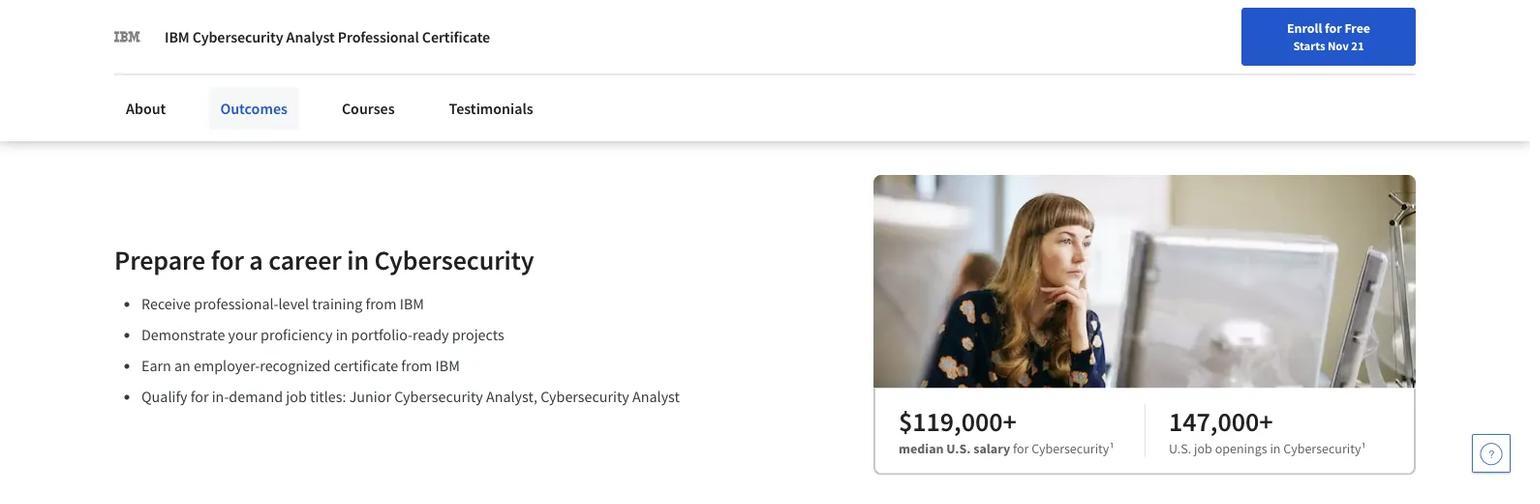 Task type: locate. For each thing, give the bounding box(es) containing it.
+ inside $119,000 + median u.s. salary for cybersecurity ¹
[[1003, 405, 1017, 439]]

top
[[408, 0, 447, 3]]

ibm down ready
[[435, 357, 460, 376]]

level
[[278, 295, 309, 314]]

0 vertical spatial job
[[286, 388, 307, 407]]

ibm up learn
[[165, 27, 189, 46]]

professional-
[[194, 295, 278, 314]]

ibm
[[165, 27, 189, 46], [400, 295, 424, 314], [435, 357, 460, 376]]

u.s. down 147,000
[[1169, 440, 1191, 457]]

for for starts
[[1325, 19, 1342, 37]]

recognized
[[260, 357, 331, 376]]

analyst,
[[486, 388, 537, 407]]

1 ¹ from the left
[[1109, 440, 1114, 457]]

employees
[[249, 0, 374, 3]]

for inside enroll for free starts nov 21
[[1325, 19, 1342, 37]]

+ up salary
[[1003, 405, 1017, 439]]

2 vertical spatial ibm
[[435, 357, 460, 376]]

$119,000
[[899, 405, 1003, 439]]

1 vertical spatial analyst
[[632, 388, 680, 407]]

at
[[380, 0, 403, 3]]

1 horizontal spatial from
[[401, 357, 432, 376]]

0 horizontal spatial from
[[366, 295, 397, 314]]

0 horizontal spatial ¹
[[1109, 440, 1114, 457]]

for left a
[[211, 243, 244, 277]]

0 horizontal spatial analyst
[[286, 27, 335, 46]]

outcomes link
[[209, 87, 299, 130]]

+ for 147,000
[[1259, 405, 1273, 439]]

147,000
[[1169, 405, 1259, 439]]

junior
[[349, 388, 391, 407]]

outcomes
[[220, 99, 288, 118]]

job inside 147,000 + u.s. job openings in cybersecurity ¹
[[1194, 440, 1212, 457]]

0 horizontal spatial ibm
[[165, 27, 189, 46]]

see how employees at top companies are mastering in-demand skills
[[146, 0, 743, 38]]

job down 'recognized'
[[286, 388, 307, 407]]

¹
[[1109, 440, 1114, 457], [1361, 440, 1366, 457]]

in down training
[[336, 326, 348, 345]]

english
[[1158, 61, 1206, 80]]

0 horizontal spatial u.s.
[[946, 440, 971, 457]]

in- down see
[[146, 4, 177, 38]]

2 + from the left
[[1259, 405, 1273, 439]]

1 horizontal spatial ¹
[[1361, 440, 1366, 457]]

0 vertical spatial demand
[[177, 4, 273, 38]]

cybersecurity right salary
[[1031, 440, 1109, 457]]

testimonials link
[[437, 87, 545, 130]]

see
[[146, 0, 188, 3]]

u.s.
[[946, 440, 971, 457], [1169, 440, 1191, 457]]

¹ for 147,000
[[1361, 440, 1366, 457]]

0 vertical spatial ibm
[[165, 27, 189, 46]]

in-
[[146, 4, 177, 38], [212, 388, 229, 407]]

job
[[286, 388, 307, 407], [1194, 440, 1212, 457]]

21
[[1351, 38, 1364, 53]]

in
[[347, 243, 369, 277], [336, 326, 348, 345], [1270, 440, 1281, 457]]

1 vertical spatial job
[[1194, 440, 1212, 457]]

skills
[[278, 4, 337, 38]]

in right openings
[[1270, 440, 1281, 457]]

demonstrate
[[141, 326, 225, 345]]

analyst
[[286, 27, 335, 46], [632, 388, 680, 407]]

about
[[226, 60, 266, 80]]

your right find
[[964, 61, 990, 78]]

more
[[188, 60, 223, 80]]

¹ inside $119,000 + median u.s. salary for cybersecurity ¹
[[1109, 440, 1114, 457]]

1 + from the left
[[1003, 405, 1017, 439]]

in inside 147,000 + u.s. job openings in cybersecurity ¹
[[1270, 440, 1281, 457]]

show notifications image
[[1269, 63, 1292, 86]]

in- down employer-
[[212, 388, 229, 407]]

u.s. down "$119,000"
[[946, 440, 971, 457]]

+
[[1003, 405, 1017, 439], [1259, 405, 1273, 439]]

shopping cart: 1 item image
[[1077, 53, 1114, 84]]

from
[[366, 295, 397, 314], [401, 357, 432, 376]]

find your new career link
[[927, 58, 1067, 82]]

career
[[1020, 61, 1058, 78]]

a
[[249, 243, 263, 277]]

1 vertical spatial your
[[228, 326, 258, 345]]

u.s. inside $119,000 + median u.s. salary for cybersecurity ¹
[[946, 440, 971, 457]]

cybersecurity right openings
[[1283, 440, 1361, 457]]

for
[[1325, 19, 1342, 37], [332, 60, 352, 80], [211, 243, 244, 277], [191, 388, 209, 407], [1013, 440, 1029, 457]]

cybersecurity up about
[[192, 27, 283, 46]]

cybersecurity
[[192, 27, 283, 46], [374, 243, 534, 277], [394, 388, 483, 407], [541, 388, 629, 407], [1031, 440, 1109, 457], [1283, 440, 1361, 457]]

0 vertical spatial in
[[347, 243, 369, 277]]

1 vertical spatial demand
[[229, 388, 283, 407]]

ibm image
[[114, 23, 141, 50]]

for up nov
[[1325, 19, 1342, 37]]

cybersecurity up ready
[[374, 243, 534, 277]]

1 vertical spatial in-
[[212, 388, 229, 407]]

how
[[194, 0, 243, 3]]

for
[[287, 10, 308, 29]]

1 horizontal spatial u.s.
[[1169, 440, 1191, 457]]

0 horizontal spatial your
[[228, 326, 258, 345]]

ready
[[413, 326, 449, 345]]

demonstrate your proficiency in portfolio-ready projects
[[141, 326, 504, 345]]

+ up openings
[[1259, 405, 1273, 439]]

employer-
[[194, 357, 260, 376]]

0 horizontal spatial in-
[[146, 4, 177, 38]]

projects
[[452, 326, 504, 345]]

0 horizontal spatial +
[[1003, 405, 1017, 439]]

1 horizontal spatial your
[[964, 61, 990, 78]]

demand
[[177, 4, 273, 38], [229, 388, 283, 407]]

ibm up ready
[[400, 295, 424, 314]]

None search field
[[276, 51, 741, 90]]

from up portfolio-
[[366, 295, 397, 314]]

learn more about coursera for business
[[146, 60, 414, 80]]

demand down employer-
[[229, 388, 283, 407]]

2 vertical spatial in
[[1270, 440, 1281, 457]]

companies
[[453, 0, 578, 3]]

¹ inside 147,000 + u.s. job openings in cybersecurity ¹
[[1361, 440, 1366, 457]]

your down professional- on the bottom left of page
[[228, 326, 258, 345]]

+ inside 147,000 + u.s. job openings in cybersecurity ¹
[[1259, 405, 1273, 439]]

courses link
[[330, 87, 406, 130]]

cybersecurity down ready
[[394, 388, 483, 407]]

0 vertical spatial in-
[[146, 4, 177, 38]]

2 u.s. from the left
[[1169, 440, 1191, 457]]

for right qualify
[[191, 388, 209, 407]]

cybersecurity inside $119,000 + median u.s. salary for cybersecurity ¹
[[1031, 440, 1109, 457]]

new
[[992, 61, 1018, 78]]

2 ¹ from the left
[[1361, 440, 1366, 457]]

1 u.s. from the left
[[946, 440, 971, 457]]

1 horizontal spatial +
[[1259, 405, 1273, 439]]

free
[[1344, 19, 1370, 37]]

job down 147,000
[[1194, 440, 1212, 457]]

help center image
[[1480, 443, 1503, 466]]

1 horizontal spatial ibm
[[400, 295, 424, 314]]

1 horizontal spatial job
[[1194, 440, 1212, 457]]

enroll for free starts nov 21
[[1287, 19, 1370, 53]]

2 horizontal spatial ibm
[[435, 357, 460, 376]]

1 horizontal spatial analyst
[[632, 388, 680, 407]]

your for find
[[964, 61, 990, 78]]

for right salary
[[1013, 440, 1029, 457]]

mastering
[[626, 0, 743, 3]]

cybersecurity right analyst,
[[541, 388, 629, 407]]

from up qualify for in-demand job titles: junior cybersecurity analyst, cybersecurity analyst
[[401, 357, 432, 376]]

0 vertical spatial your
[[964, 61, 990, 78]]

an
[[174, 357, 191, 376]]

in up training
[[347, 243, 369, 277]]

about link
[[114, 87, 178, 130]]

for for demand
[[191, 388, 209, 407]]

demand down how
[[177, 4, 273, 38]]

your
[[964, 61, 990, 78], [228, 326, 258, 345]]



Task type: describe. For each thing, give the bounding box(es) containing it.
professional
[[338, 27, 419, 46]]

titles:
[[310, 388, 346, 407]]

are
[[583, 0, 621, 3]]

starts
[[1293, 38, 1325, 53]]

¹ for $119,000
[[1109, 440, 1114, 457]]

about
[[126, 99, 166, 118]]

earn an employer-recognized certificate from ibm
[[141, 357, 460, 376]]

openings
[[1215, 440, 1267, 457]]

147,000 + u.s. job openings in cybersecurity ¹
[[1169, 405, 1366, 457]]

in- inside see how employees at top companies are mastering in-demand skills
[[146, 4, 177, 38]]

for down ibm cybersecurity analyst professional certificate
[[332, 60, 352, 80]]

cybersecurity inside 147,000 + u.s. job openings in cybersecurity ¹
[[1283, 440, 1361, 457]]

1 vertical spatial in
[[336, 326, 348, 345]]

$119,000 + median u.s. salary for cybersecurity ¹
[[899, 405, 1114, 457]]

nov
[[1328, 38, 1349, 53]]

certificate
[[334, 357, 398, 376]]

u.s. inside 147,000 + u.s. job openings in cybersecurity ¹
[[1169, 440, 1191, 457]]

find your new career
[[936, 61, 1058, 78]]

prepare for a career in cybersecurity
[[114, 243, 534, 277]]

0 vertical spatial analyst
[[286, 27, 335, 46]]

+ for $119,000
[[1003, 405, 1017, 439]]

training
[[312, 295, 362, 314]]

prepare
[[114, 243, 206, 277]]

learn more about coursera for business link
[[146, 60, 414, 80]]

1 vertical spatial from
[[401, 357, 432, 376]]

coursera enterprise logos image
[[984, 0, 1371, 67]]

certificate
[[422, 27, 490, 46]]

qualify for in-demand job titles: junior cybersecurity analyst, cybersecurity analyst
[[141, 388, 680, 407]]

demand inside see how employees at top companies are mastering in-demand skills
[[177, 4, 273, 38]]

find
[[936, 61, 961, 78]]

testimonials
[[449, 99, 533, 118]]

for inside $119,000 + median u.s. salary for cybersecurity ¹
[[1013, 440, 1029, 457]]

receive
[[141, 295, 191, 314]]

learn
[[146, 60, 185, 80]]

coursera image
[[23, 54, 146, 85]]

for for career
[[211, 243, 244, 277]]

ibm cybersecurity analyst professional certificate
[[165, 27, 490, 46]]

portfolio-
[[351, 326, 413, 345]]

for link
[[279, 0, 395, 39]]

median
[[899, 440, 944, 457]]

courses
[[342, 99, 395, 118]]

earn
[[141, 357, 171, 376]]

business
[[355, 60, 414, 80]]

proficiency
[[261, 326, 333, 345]]

0 horizontal spatial job
[[286, 388, 307, 407]]

1 horizontal spatial in-
[[212, 388, 229, 407]]

qualify
[[141, 388, 187, 407]]

coursera
[[269, 60, 330, 80]]

0 vertical spatial from
[[366, 295, 397, 314]]

career
[[268, 243, 342, 277]]

receive professional-level training from ibm
[[141, 295, 424, 314]]

salary
[[973, 440, 1010, 457]]

your for demonstrate
[[228, 326, 258, 345]]

enroll
[[1287, 19, 1322, 37]]

1 vertical spatial ibm
[[400, 295, 424, 314]]

english button
[[1124, 39, 1240, 102]]



Task type: vqa. For each thing, say whether or not it's contained in the screenshot.
job inside the 147,000 + U.S. job openings in Cybersecurity ¹
yes



